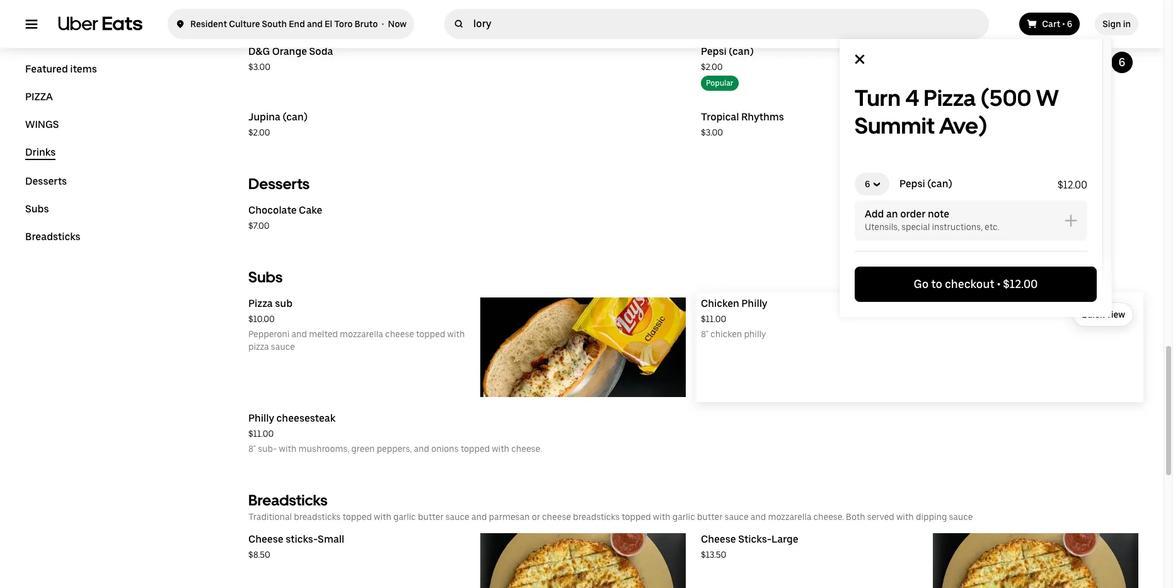 Task type: locate. For each thing, give the bounding box(es) containing it.
cheese inside pizza sub $10.00 pepperoni and melted mozzarella cheese topped with pizza sauce
[[385, 329, 414, 339]]

8" for chicken philly
[[701, 329, 709, 339]]

6 down in
[[1119, 55, 1126, 69]]

0 vertical spatial (500
[[949, 32, 975, 45]]

1 vertical spatial pepsi
[[900, 178, 925, 190]]

1 horizontal spatial cheese
[[542, 512, 571, 522]]

0 horizontal spatial drinks
[[25, 146, 56, 158]]

2 horizontal spatial •
[[1063, 19, 1065, 29]]

go to checkout • $12.00
[[914, 277, 1038, 291]]

0 horizontal spatial $12.00
[[1003, 277, 1038, 291]]

1 cheese from the left
[[248, 533, 284, 545]]

sauce right dipping
[[949, 512, 973, 522]]

and left 'onions'
[[414, 444, 429, 454]]

subs button
[[25, 203, 49, 216]]

cheese
[[385, 329, 414, 339], [542, 512, 571, 522]]

2 cheese from the left
[[701, 533, 736, 545]]

w inside the turn 4 pizza (500 w summit ave)
[[1036, 84, 1059, 112]]

$3.00 inside tropical rhythms $3.00
[[701, 127, 723, 137]]

pepsi up order
[[900, 178, 925, 190]]

•
[[382, 19, 384, 29], [1063, 19, 1065, 29], [997, 277, 1001, 291]]

$2.00 up popular
[[701, 62, 723, 72]]

1 horizontal spatial cheese.
[[814, 512, 844, 522]]

6
[[1067, 19, 1073, 29], [1119, 55, 1126, 69]]

0 vertical spatial pepsi
[[701, 45, 727, 57]]

d&g
[[248, 45, 270, 57]]

$12.00 up plus image
[[1058, 179, 1088, 191]]

breadsticks inside breadsticks traditional breadsticks topped with garlic butter sauce and parmesan or cheese breadsticks topped with garlic butter sauce and mozzarella cheese. both served with dipping sauce
[[248, 491, 328, 509]]

$2.00 inside jupina (can) $2.00
[[248, 127, 270, 137]]

cake
[[299, 204, 322, 216]]

1 vertical spatial cheese
[[542, 512, 571, 522]]

cheese up $8.50 in the left bottom of the page
[[248, 533, 284, 545]]

parmesan
[[489, 512, 530, 522]]

8" inside philly cheesesteak $11.00 8" sub- with mushrooms, green peppers, and onions topped with cheese.
[[248, 444, 256, 454]]

2 garlic from the left
[[673, 512, 695, 522]]

8" left sub-
[[248, 444, 256, 454]]

0 horizontal spatial $11.00
[[248, 429, 274, 439]]

8" for philly cheesesteak
[[248, 444, 256, 454]]

add an order note utensils, special instructions, etc.
[[865, 208, 1000, 232]]

featured
[[25, 63, 68, 75]]

wings
[[25, 119, 59, 131]]

summit
[[991, 32, 1034, 45], [855, 112, 935, 139]]

subs down desserts button at top
[[25, 203, 49, 215]]

(500
[[949, 32, 975, 45], [981, 84, 1032, 112]]

pizza
[[919, 32, 947, 45], [924, 84, 976, 112], [248, 298, 273, 310]]

(can) up note
[[928, 178, 952, 190]]

uber eats home image
[[58, 16, 142, 32]]

1 horizontal spatial subs
[[248, 268, 283, 286]]

breadsticks
[[294, 512, 341, 522], [573, 512, 620, 522]]

subs
[[25, 203, 49, 215], [248, 268, 283, 286]]

to
[[931, 277, 943, 291]]

small
[[318, 533, 344, 545]]

1 vertical spatial summit
[[855, 112, 935, 139]]

$7.00
[[248, 221, 270, 231]]

1 vertical spatial ave)
[[939, 112, 988, 139]]

0 horizontal spatial butter
[[418, 512, 444, 522]]

$2.00 for jupina
[[248, 127, 270, 137]]

mozzarella inside breadsticks traditional breadsticks topped with garlic butter sauce and parmesan or cheese breadsticks topped with garlic butter sauce and mozzarella cheese. both served with dipping sauce
[[768, 512, 812, 522]]

served
[[868, 512, 895, 522]]

cheese for cheese sticks-small
[[248, 533, 284, 545]]

$11.00 inside chicken philly $11.00 8" chicken philly
[[701, 314, 727, 324]]

turn 4 pizza (500 w summit ave)
[[883, 32, 1060, 45], [855, 84, 1059, 139]]

0 vertical spatial (can)
[[729, 45, 754, 57]]

with
[[447, 329, 465, 339], [279, 444, 297, 454], [492, 444, 510, 454], [374, 512, 391, 522], [653, 512, 671, 522], [897, 512, 914, 522]]

0 vertical spatial 6
[[1067, 19, 1073, 29]]

1 horizontal spatial 8"
[[701, 329, 709, 339]]

subs inside 'navigation'
[[25, 203, 49, 215]]

0 vertical spatial cheese.
[[511, 444, 542, 454]]

(can) right jupina at the left top
[[283, 111, 308, 123]]

1 horizontal spatial summit
[[991, 32, 1034, 45]]

$13.50
[[701, 550, 727, 560]]

8" inside chicken philly $11.00 8" chicken philly
[[701, 329, 709, 339]]

1 horizontal spatial breadsticks
[[573, 512, 620, 522]]

cheese up "$13.50"
[[701, 533, 736, 545]]

$11.00 up sub-
[[248, 429, 274, 439]]

1 vertical spatial (can)
[[283, 111, 308, 123]]

etc.
[[985, 222, 1000, 232]]

pizza sub $10.00 pepperoni and melted mozzarella cheese topped with pizza sauce
[[248, 298, 465, 352]]

sauce
[[271, 342, 295, 352], [446, 512, 470, 522], [725, 512, 749, 522], [949, 512, 973, 522]]

0 vertical spatial philly
[[742, 298, 768, 310]]

1 horizontal spatial $12.00
[[1058, 179, 1088, 191]]

cheese
[[248, 533, 284, 545], [701, 533, 736, 545]]

turn
[[883, 32, 908, 45], [855, 84, 901, 112]]

0 vertical spatial w
[[977, 32, 988, 45]]

$12.00
[[1058, 179, 1088, 191], [1003, 277, 1038, 291]]

onions
[[431, 444, 459, 454]]

pepsi inside pepsi (can) $2.00
[[701, 45, 727, 57]]

deliver to image
[[175, 16, 185, 32]]

$2.00 inside pepsi (can) $2.00
[[701, 62, 723, 72]]

breadsticks up traditional
[[248, 491, 328, 509]]

0 horizontal spatial philly
[[248, 412, 274, 424]]

drinks up d&g
[[248, 16, 291, 34]]

subs up "sub"
[[248, 268, 283, 286]]

1 vertical spatial $2.00
[[248, 127, 270, 137]]

cheese.
[[511, 444, 542, 454], [814, 512, 844, 522]]

philly up "philly"
[[742, 298, 768, 310]]

$11.00
[[701, 314, 727, 324], [248, 429, 274, 439]]

1 vertical spatial $12.00
[[1003, 277, 1038, 291]]

$11.00 inside philly cheesesteak $11.00 8" sub- with mushrooms, green peppers, and onions topped with cheese.
[[248, 429, 274, 439]]

(can) down 'search in turn 4 pizza (500 w summit ave)' 'text box'
[[729, 45, 754, 57]]

2 vertical spatial pizza
[[248, 298, 273, 310]]

featured items button
[[25, 63, 97, 76]]

pepsi for pepsi (can) $2.00
[[701, 45, 727, 57]]

1 vertical spatial $11.00
[[248, 429, 274, 439]]

0 horizontal spatial garlic
[[393, 512, 416, 522]]

philly up sub-
[[248, 412, 274, 424]]

0 horizontal spatial mozzarella
[[340, 329, 383, 339]]

0 vertical spatial turn
[[883, 32, 908, 45]]

$2.00
[[701, 62, 723, 72], [248, 127, 270, 137]]

cart
[[1042, 19, 1061, 29]]

$3.00 down tropical
[[701, 127, 723, 137]]

1 vertical spatial 8"
[[248, 444, 256, 454]]

breadsticks down subs 'button' at left top
[[25, 231, 81, 243]]

and
[[307, 19, 323, 29], [292, 329, 307, 339], [414, 444, 429, 454], [472, 512, 487, 522], [751, 512, 766, 522]]

garlic
[[393, 512, 416, 522], [673, 512, 695, 522]]

1 vertical spatial mozzarella
[[768, 512, 812, 522]]

1 horizontal spatial (500
[[981, 84, 1032, 112]]

• left now
[[382, 19, 384, 29]]

(can) inside pepsi (can) $2.00
[[729, 45, 754, 57]]

drinks
[[248, 16, 291, 34], [25, 146, 56, 158]]

0 horizontal spatial breadsticks
[[25, 231, 81, 243]]

0 vertical spatial 8"
[[701, 329, 709, 339]]

end
[[289, 19, 305, 29]]

turn inside the turn 4 pizza (500 w summit ave)
[[855, 84, 901, 112]]

pepsi for pepsi (can)
[[900, 178, 925, 190]]

sauce down the pepperoni
[[271, 342, 295, 352]]

1 horizontal spatial breadsticks
[[248, 491, 328, 509]]

0 horizontal spatial 8"
[[248, 444, 256, 454]]

sign in link
[[1095, 13, 1139, 35]]

mozzarella inside pizza sub $10.00 pepperoni and melted mozzarella cheese topped with pizza sauce
[[340, 329, 383, 339]]

tropical rhythms $3.00
[[701, 111, 784, 137]]

1 breadsticks from the left
[[294, 512, 341, 522]]

pizza inside the turn 4 pizza (500 w summit ave)
[[924, 84, 976, 112]]

with inside pizza sub $10.00 pepperoni and melted mozzarella cheese topped with pizza sauce
[[447, 329, 465, 339]]

0 horizontal spatial subs
[[25, 203, 49, 215]]

sign in
[[1103, 19, 1131, 29]]

chicken
[[711, 329, 742, 339]]

breadsticks
[[25, 231, 81, 243], [248, 491, 328, 509]]

0 horizontal spatial cheese
[[248, 533, 284, 545]]

0 horizontal spatial ave)
[[939, 112, 988, 139]]

desserts down drinks button
[[25, 175, 67, 187]]

1 vertical spatial $3.00
[[701, 127, 723, 137]]

0 vertical spatial mozzarella
[[340, 329, 383, 339]]

breadsticks traditional breadsticks topped with garlic butter sauce and parmesan or cheese breadsticks topped with garlic butter sauce and mozzarella cheese. both served with dipping sauce
[[248, 491, 973, 522]]

0 vertical spatial drinks
[[248, 16, 291, 34]]

pepsi down 'search in turn 4 pizza (500 w summit ave)' 'text box'
[[701, 45, 727, 57]]

1 vertical spatial drinks
[[25, 146, 56, 158]]

$11.00 for chicken
[[701, 314, 727, 324]]

(can) for pepsi (can) $2.00
[[729, 45, 754, 57]]

desserts up chocolate
[[248, 175, 310, 193]]

Search in Turn 4 Pizza (500 W Summit Ave) text field
[[474, 18, 984, 30]]

0 horizontal spatial desserts
[[25, 175, 67, 187]]

6 right cart
[[1067, 19, 1073, 29]]

1 horizontal spatial 6
[[1119, 55, 1126, 69]]

0 vertical spatial $2.00
[[701, 62, 723, 72]]

drinks inside 'navigation'
[[25, 146, 56, 158]]

breadsticks for breadsticks
[[25, 231, 81, 243]]

melted
[[309, 329, 338, 339]]

0 horizontal spatial summit
[[855, 112, 935, 139]]

4
[[910, 32, 917, 45], [905, 84, 920, 112]]

mozzarella right melted
[[340, 329, 383, 339]]

1 vertical spatial (500
[[981, 84, 1032, 112]]

1 horizontal spatial $3.00
[[701, 127, 723, 137]]

$12.00 right the checkout on the right of page
[[1003, 277, 1038, 291]]

sticks-
[[286, 533, 318, 545]]

2 horizontal spatial (can)
[[928, 178, 952, 190]]

utensils,
[[865, 222, 900, 232]]

breadsticks inside 'navigation'
[[25, 231, 81, 243]]

and up sticks- at right
[[751, 512, 766, 522]]

butter
[[418, 512, 444, 522], [697, 512, 723, 522]]

0 horizontal spatial $2.00
[[248, 127, 270, 137]]

cheese inside cheese sticks-small $8.50
[[248, 533, 284, 545]]

mozzarella up large
[[768, 512, 812, 522]]

1 garlic from the left
[[393, 512, 416, 522]]

1 vertical spatial breadsticks
[[248, 491, 328, 509]]

cheese inside cheese sticks-large $13.50
[[701, 533, 736, 545]]

sub-
[[258, 444, 277, 454]]

cheese. inside breadsticks traditional breadsticks topped with garlic butter sauce and parmesan or cheese breadsticks topped with garlic butter sauce and mozzarella cheese. both served with dipping sauce
[[814, 512, 844, 522]]

0 horizontal spatial cheese
[[385, 329, 414, 339]]

0 vertical spatial $3.00
[[248, 62, 270, 72]]

• left subtotal element
[[997, 277, 1001, 291]]

sticks-
[[738, 533, 772, 545]]

$3.00 down d&g
[[248, 62, 270, 72]]

1 horizontal spatial philly
[[742, 298, 768, 310]]

1 horizontal spatial w
[[1036, 84, 1059, 112]]

2 vertical spatial (can)
[[928, 178, 952, 190]]

checkout
[[945, 277, 995, 291]]

drinks down wings button
[[25, 146, 56, 158]]

1 vertical spatial 4
[[905, 84, 920, 112]]

1 vertical spatial pizza
[[924, 84, 976, 112]]

0 horizontal spatial (can)
[[283, 111, 308, 123]]

1 vertical spatial turn
[[855, 84, 901, 112]]

1 vertical spatial w
[[1036, 84, 1059, 112]]

w
[[977, 32, 988, 45], [1036, 84, 1059, 112]]

$10.00
[[248, 314, 275, 324]]

navigation
[[25, 63, 218, 259]]

dipping
[[916, 512, 947, 522]]

breadsticks up small
[[294, 512, 341, 522]]

1 vertical spatial 6
[[1119, 55, 1126, 69]]

0 vertical spatial ave)
[[1036, 32, 1060, 45]]

0 vertical spatial breadsticks
[[25, 231, 81, 243]]

$11.00 down chicken
[[701, 314, 727, 324]]

0 horizontal spatial breadsticks
[[294, 512, 341, 522]]

and left 'parmesan'
[[472, 512, 487, 522]]

1 horizontal spatial $2.00
[[701, 62, 723, 72]]

instructions,
[[932, 222, 983, 232]]

breadsticks right or
[[573, 512, 620, 522]]

0 horizontal spatial cheese.
[[511, 444, 542, 454]]

1 horizontal spatial garlic
[[673, 512, 695, 522]]

1 horizontal spatial cheese
[[701, 533, 736, 545]]

1 horizontal spatial (can)
[[729, 45, 754, 57]]

0 vertical spatial subs
[[25, 203, 49, 215]]

add
[[865, 208, 884, 220]]

1 vertical spatial cheese.
[[814, 512, 844, 522]]

$2.00 down jupina at the left top
[[248, 127, 270, 137]]

1 horizontal spatial $11.00
[[701, 314, 727, 324]]

summit inside the turn 4 pizza (500 w summit ave)
[[855, 112, 935, 139]]

1 horizontal spatial mozzarella
[[768, 512, 812, 522]]

pizza
[[248, 342, 269, 352]]

orange
[[272, 45, 307, 57]]

1 horizontal spatial pepsi
[[900, 178, 925, 190]]

(can) inside jupina (can) $2.00
[[283, 111, 308, 123]]

cheese sticks-small $8.50
[[248, 533, 344, 560]]

order
[[901, 208, 926, 220]]

pepsi (can)
[[900, 178, 952, 190]]

1 vertical spatial philly
[[248, 412, 274, 424]]

navigation containing featured items
[[25, 63, 218, 259]]

0 vertical spatial $11.00
[[701, 314, 727, 324]]

cheesesteak
[[277, 412, 336, 424]]

desserts
[[248, 175, 310, 193], [25, 175, 67, 187]]

and inside pizza sub $10.00 pepperoni and melted mozzarella cheese topped with pizza sauce
[[292, 329, 307, 339]]

• right cart
[[1063, 19, 1065, 29]]

0 horizontal spatial $3.00
[[248, 62, 270, 72]]

and left melted
[[292, 329, 307, 339]]

1 horizontal spatial butter
[[697, 512, 723, 522]]

topped
[[416, 329, 445, 339], [461, 444, 490, 454], [343, 512, 372, 522], [622, 512, 651, 522]]

8" left chicken
[[701, 329, 709, 339]]

0 horizontal spatial (500
[[949, 32, 975, 45]]

0 vertical spatial cheese
[[385, 329, 414, 339]]

philly
[[742, 298, 768, 310], [248, 412, 274, 424]]

0 horizontal spatial pepsi
[[701, 45, 727, 57]]



Task type: vqa. For each thing, say whether or not it's contained in the screenshot.
"Items"
yes



Task type: describe. For each thing, give the bounding box(es) containing it.
south
[[262, 19, 287, 29]]

sauce inside pizza sub $10.00 pepperoni and melted mozzarella cheese topped with pizza sauce
[[271, 342, 295, 352]]

sauce left 'parmesan'
[[446, 512, 470, 522]]

peppers,
[[377, 444, 412, 454]]

desserts inside 'navigation'
[[25, 175, 67, 187]]

mushrooms,
[[299, 444, 349, 454]]

and left el
[[307, 19, 323, 29]]

1 horizontal spatial ave)
[[1036, 32, 1060, 45]]

view
[[1107, 310, 1125, 320]]

$11.00 for philly
[[248, 429, 274, 439]]

pizza
[[25, 91, 53, 103]]

cheese sticks-large $13.50
[[701, 533, 799, 560]]

d&g orange soda $3.00
[[248, 45, 333, 72]]

go
[[914, 277, 929, 291]]

0 vertical spatial summit
[[991, 32, 1034, 45]]

traditional
[[248, 512, 292, 522]]

0 vertical spatial $12.00
[[1058, 179, 1088, 191]]

chicken philly $11.00 8" chicken philly
[[701, 298, 768, 339]]

pepsi (can) $2.00
[[701, 45, 754, 72]]

large
[[772, 533, 799, 545]]

(can) for jupina (can) $2.00
[[283, 111, 308, 123]]

cheese for cheese sticks-large
[[701, 533, 736, 545]]

pizza inside pizza sub $10.00 pepperoni and melted mozzarella cheese topped with pizza sauce
[[248, 298, 273, 310]]

sauce up sticks- at right
[[725, 512, 749, 522]]

$2.00 for pepsi
[[701, 62, 723, 72]]

1 vertical spatial turn 4 pizza (500 w summit ave)
[[855, 84, 1059, 139]]

items
[[70, 63, 97, 75]]

resident
[[190, 19, 227, 29]]

popular
[[706, 79, 734, 88]]

sub
[[275, 298, 293, 310]]

0 horizontal spatial w
[[977, 32, 988, 45]]

0 vertical spatial 4
[[910, 32, 917, 45]]

in
[[1123, 19, 1131, 29]]

desserts button
[[25, 175, 67, 188]]

2 butter from the left
[[697, 512, 723, 522]]

jupina
[[248, 111, 281, 123]]

quick
[[1081, 310, 1105, 320]]

breadsticks button
[[25, 231, 81, 243]]

1 vertical spatial subs
[[248, 268, 283, 286]]

1 horizontal spatial drinks
[[248, 16, 291, 34]]

(500 inside the turn 4 pizza (500 w summit ave)
[[981, 84, 1032, 112]]

philly inside chicken philly $11.00 8" chicken philly
[[742, 298, 768, 310]]

cheese. inside philly cheesesteak $11.00 8" sub- with mushrooms, green peppers, and onions topped with cheese.
[[511, 444, 542, 454]]

plus image
[[1065, 214, 1078, 227]]

0 vertical spatial pizza
[[919, 32, 947, 45]]

topped inside philly cheesesteak $11.00 8" sub- with mushrooms, green peppers, and onions topped with cheese.
[[461, 444, 490, 454]]

chicken
[[701, 298, 739, 310]]

quick view
[[1081, 310, 1125, 320]]

now
[[388, 19, 407, 29]]

0 horizontal spatial 6
[[1067, 19, 1073, 29]]

(can) for pepsi (can)
[[928, 178, 952, 190]]

el
[[325, 19, 332, 29]]

quick view link
[[1073, 303, 1134, 327]]

1 horizontal spatial desserts
[[248, 175, 310, 193]]

philly
[[744, 329, 766, 339]]

topped inside pizza sub $10.00 pepperoni and melted mozzarella cheese topped with pizza sauce
[[416, 329, 445, 339]]

note
[[928, 208, 950, 220]]

philly inside philly cheesesteak $11.00 8" sub- with mushrooms, green peppers, and onions topped with cheese.
[[248, 412, 274, 424]]

0 horizontal spatial •
[[382, 19, 384, 29]]

2 breadsticks from the left
[[573, 512, 620, 522]]

drinks button
[[25, 146, 56, 160]]

breadsticks for breadsticks traditional breadsticks topped with garlic butter sauce and parmesan or cheese breadsticks topped with garlic butter sauce and mozzarella cheese. both served with dipping sauce
[[248, 491, 328, 509]]

both
[[846, 512, 866, 522]]

and inside philly cheesesteak $11.00 8" sub- with mushrooms, green peppers, and onions topped with cheese.
[[414, 444, 429, 454]]

cart • 6
[[1042, 19, 1073, 29]]

sign
[[1103, 19, 1121, 29]]

subtotal element
[[1003, 277, 1038, 292]]

pizza button
[[25, 91, 53, 103]]

bruto
[[355, 19, 378, 29]]

resident culture south end and el toro bruto • now
[[190, 19, 407, 29]]

cheese inside breadsticks traditional breadsticks topped with garlic butter sauce and parmesan or cheese breadsticks topped with garlic butter sauce and mozzarella cheese. both served with dipping sauce
[[542, 512, 571, 522]]

philly cheesesteak $11.00 8" sub- with mushrooms, green peppers, and onions topped with cheese.
[[248, 412, 542, 454]]

1 horizontal spatial •
[[997, 277, 1001, 291]]

rhythms
[[741, 111, 784, 123]]

jupina (can) $2.00
[[248, 111, 308, 137]]

4 inside the turn 4 pizza (500 w summit ave)
[[905, 84, 920, 112]]

green
[[351, 444, 375, 454]]

wings button
[[25, 119, 59, 131]]

featured items
[[25, 63, 97, 75]]

pepperoni
[[248, 329, 290, 339]]

an
[[886, 208, 898, 220]]

main navigation menu image
[[25, 18, 38, 30]]

$3.00 inside d&g orange soda $3.00
[[248, 62, 270, 72]]

1 butter from the left
[[418, 512, 444, 522]]

0 vertical spatial turn 4 pizza (500 w summit ave)
[[883, 32, 1060, 45]]

ave) inside the turn 4 pizza (500 w summit ave)
[[939, 112, 988, 139]]

or
[[532, 512, 540, 522]]

tropical
[[701, 111, 739, 123]]

toro
[[334, 19, 353, 29]]

$8.50
[[248, 550, 270, 560]]

soda
[[309, 45, 333, 57]]

special
[[902, 222, 930, 232]]

chocolate
[[248, 204, 297, 216]]

culture
[[229, 19, 260, 29]]

chocolate cake $7.00
[[248, 204, 322, 231]]



